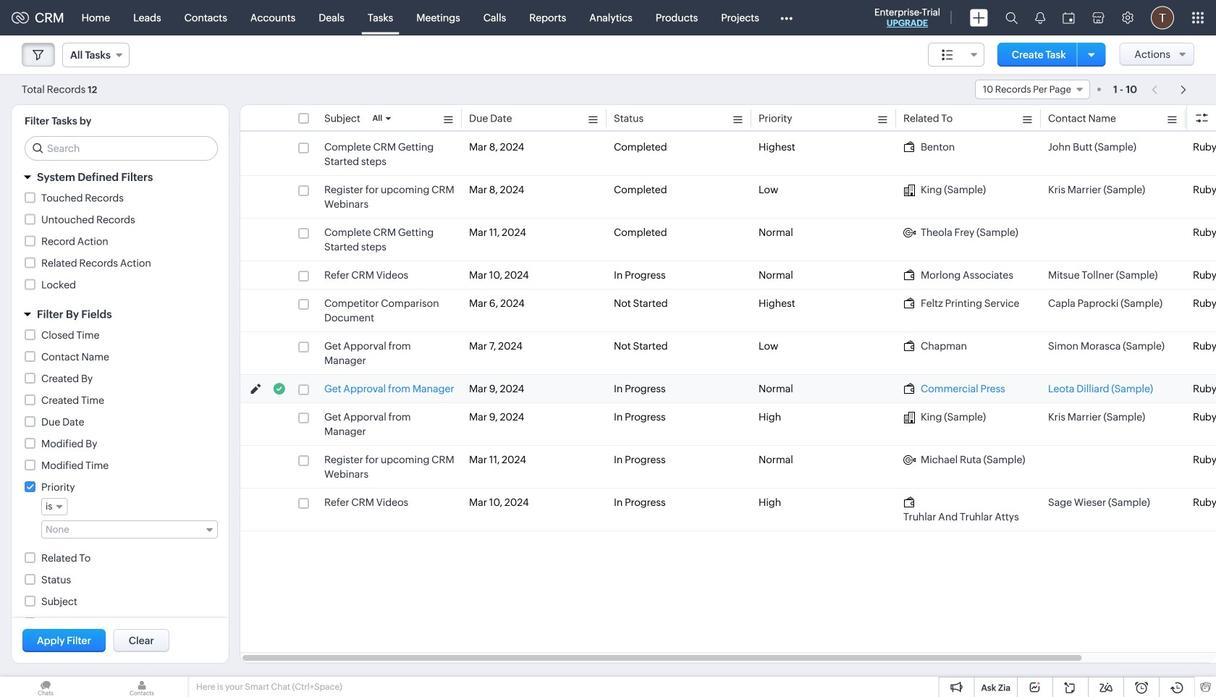 Task type: locate. For each thing, give the bounding box(es) containing it.
profile image
[[1151, 6, 1175, 29]]

size image
[[942, 49, 954, 62]]

none field none
[[41, 521, 218, 539]]

profile element
[[1143, 0, 1183, 35]]

logo image
[[12, 12, 29, 24]]

signals element
[[1027, 0, 1054, 35]]

None field
[[62, 43, 129, 67], [928, 43, 985, 67], [975, 80, 1091, 99], [41, 498, 68, 516], [41, 521, 218, 539], [62, 43, 129, 67], [975, 80, 1091, 99], [41, 498, 68, 516]]

search image
[[1006, 12, 1018, 24]]

row group
[[240, 133, 1217, 532]]



Task type: vqa. For each thing, say whether or not it's contained in the screenshot.
Signals icon at top
yes



Task type: describe. For each thing, give the bounding box(es) containing it.
None text field
[[46, 524, 200, 535]]

create menu image
[[970, 9, 988, 26]]

contacts image
[[96, 677, 188, 697]]

calendar image
[[1063, 12, 1075, 24]]

Search text field
[[25, 137, 217, 160]]

none field size
[[928, 43, 985, 67]]

search element
[[997, 0, 1027, 35]]

chats image
[[0, 677, 91, 697]]

Other Modules field
[[771, 6, 802, 29]]

create menu element
[[962, 0, 997, 35]]

signals image
[[1035, 12, 1046, 24]]



